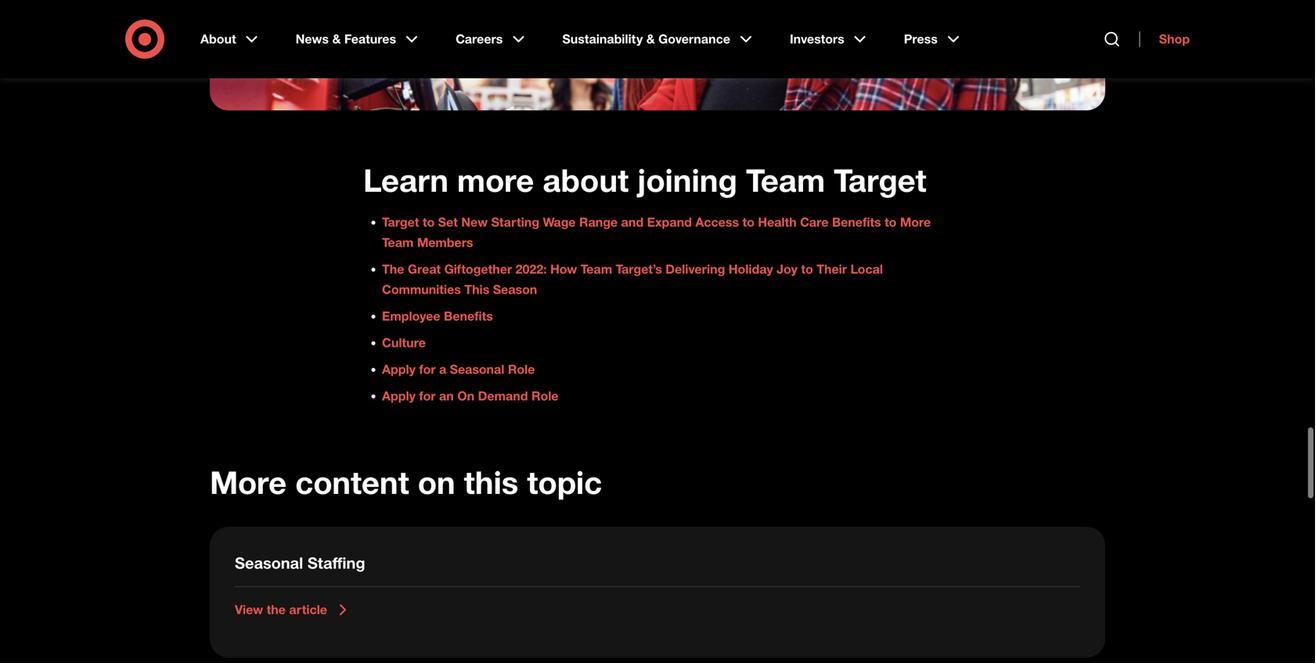Task type: locate. For each thing, give the bounding box(es) containing it.
press link
[[893, 19, 974, 59]]

for
[[419, 362, 436, 377], [419, 388, 436, 404]]

&
[[332, 31, 341, 47], [646, 31, 655, 47]]

2 apply from the top
[[382, 388, 416, 404]]

& inside sustainability & governance link
[[646, 31, 655, 47]]

investors
[[790, 31, 844, 47]]

role up 'demand'
[[508, 362, 535, 377]]

1 horizontal spatial team
[[581, 261, 612, 277]]

investors link
[[779, 19, 880, 59]]

1 horizontal spatial seasonal
[[450, 362, 504, 377]]

sustainability & governance
[[562, 31, 730, 47]]

1 vertical spatial apply
[[382, 388, 416, 404]]

about
[[200, 31, 236, 47]]

0 vertical spatial role
[[508, 362, 535, 377]]

1 vertical spatial target
[[382, 214, 419, 230]]

to
[[423, 214, 435, 230], [743, 214, 755, 230], [885, 214, 897, 230], [801, 261, 813, 277]]

0 horizontal spatial team
[[382, 235, 414, 250]]

team right how
[[581, 261, 612, 277]]

2022:
[[516, 261, 547, 277]]

benefits inside "target to set new starting wage range and expand access to health care benefits to more team members"
[[832, 214, 881, 230]]

benefits
[[832, 214, 881, 230], [444, 308, 493, 324]]

target to set new starting wage range and expand access to health care benefits to more team members
[[382, 214, 931, 250]]

about
[[543, 161, 629, 199]]

2 vertical spatial team
[[581, 261, 612, 277]]

1 for from the top
[[419, 362, 436, 377]]

how
[[550, 261, 577, 277]]

1 vertical spatial more
[[210, 463, 287, 501]]

0 vertical spatial benefits
[[832, 214, 881, 230]]

holiday
[[729, 261, 773, 277]]

0 horizontal spatial &
[[332, 31, 341, 47]]

features
[[344, 31, 396, 47]]

the
[[267, 602, 286, 617]]

benefits down this
[[444, 308, 493, 324]]

1 vertical spatial role
[[532, 388, 558, 404]]

role right 'demand'
[[532, 388, 558, 404]]

employee benefits link
[[382, 308, 493, 324]]

1 horizontal spatial benefits
[[832, 214, 881, 230]]

the
[[382, 261, 404, 277]]

1 & from the left
[[332, 31, 341, 47]]

0 vertical spatial target
[[834, 161, 927, 199]]

shop link
[[1140, 31, 1190, 47]]

apply down culture
[[382, 362, 416, 377]]

0 vertical spatial seasonal
[[450, 362, 504, 377]]

0 horizontal spatial target
[[382, 214, 419, 230]]

more
[[900, 214, 931, 230], [210, 463, 287, 501]]

staffing
[[308, 553, 365, 572]]

sustainability & governance link
[[551, 19, 766, 59]]

to inside the great giftogether 2022: how team target's delivering holiday joy to their local communities this season
[[801, 261, 813, 277]]

0 horizontal spatial more
[[210, 463, 287, 501]]

0 horizontal spatial seasonal
[[235, 553, 303, 572]]

team
[[746, 161, 825, 199], [382, 235, 414, 250], [581, 261, 612, 277]]

2 for from the top
[[419, 388, 436, 404]]

apply for an on demand role link
[[382, 388, 558, 404]]

employee benefits
[[382, 308, 493, 324]]

a
[[439, 362, 446, 377]]

0 vertical spatial apply
[[382, 362, 416, 377]]

target to set new starting wage range and expand access to health care benefits to more team members link
[[382, 214, 931, 250]]

0 vertical spatial more
[[900, 214, 931, 230]]

1 apply from the top
[[382, 362, 416, 377]]

0 horizontal spatial benefits
[[444, 308, 493, 324]]

apply
[[382, 362, 416, 377], [382, 388, 416, 404]]

joy
[[777, 261, 798, 277]]

0 vertical spatial for
[[419, 362, 436, 377]]

careers
[[456, 31, 503, 47]]

seasonal
[[450, 362, 504, 377], [235, 553, 303, 572]]

topic
[[527, 463, 602, 501]]

& inside news & features link
[[332, 31, 341, 47]]

to right joy
[[801, 261, 813, 277]]

team up health
[[746, 161, 825, 199]]

set
[[438, 214, 458, 230]]

1 horizontal spatial &
[[646, 31, 655, 47]]

apply left an
[[382, 388, 416, 404]]

joining
[[637, 161, 737, 199]]

team inside the great giftogether 2022: how team target's delivering holiday joy to their local communities this season
[[581, 261, 612, 277]]

view
[[235, 602, 263, 617]]

& left governance
[[646, 31, 655, 47]]

2 & from the left
[[646, 31, 655, 47]]

for left a
[[419, 362, 436, 377]]

target
[[834, 161, 927, 199], [382, 214, 419, 230]]

1 vertical spatial team
[[382, 235, 414, 250]]

target's
[[616, 261, 662, 277]]

seasonal up the
[[235, 553, 303, 572]]

role
[[508, 362, 535, 377], [532, 388, 558, 404]]

1 vertical spatial seasonal
[[235, 553, 303, 572]]

1 horizontal spatial more
[[900, 214, 931, 230]]

careers link
[[445, 19, 539, 59]]

communities
[[382, 282, 461, 297]]

benefits right care
[[832, 214, 881, 230]]

giftogether
[[444, 261, 512, 277]]

this
[[464, 282, 490, 297]]

team up the
[[382, 235, 414, 250]]

season
[[493, 282, 537, 297]]

their
[[817, 261, 847, 277]]

2 horizontal spatial team
[[746, 161, 825, 199]]

for left an
[[419, 388, 436, 404]]

starting
[[491, 214, 539, 230]]

great
[[408, 261, 441, 277]]

to right care
[[885, 214, 897, 230]]

culture link
[[382, 335, 426, 350]]

on
[[457, 388, 475, 404]]

1 vertical spatial for
[[419, 388, 436, 404]]

delivering
[[666, 261, 725, 277]]

seasonal up apply for an on demand role
[[450, 362, 504, 377]]

& right news on the top
[[332, 31, 341, 47]]

& for features
[[332, 31, 341, 47]]



Task type: describe. For each thing, give the bounding box(es) containing it.
sustainability
[[562, 31, 643, 47]]

for for a
[[419, 362, 436, 377]]

more inside "target to set new starting wage range and expand access to health care benefits to more team members"
[[900, 214, 931, 230]]

wage
[[543, 214, 576, 230]]

new
[[461, 214, 488, 230]]

apply for apply for an on demand role
[[382, 388, 416, 404]]

care
[[800, 214, 829, 230]]

news
[[296, 31, 329, 47]]

and
[[621, 214, 644, 230]]

for for an
[[419, 388, 436, 404]]

to left health
[[743, 214, 755, 230]]

demand
[[478, 388, 528, 404]]

members
[[417, 235, 473, 250]]

news & features link
[[285, 19, 432, 59]]

local
[[851, 261, 883, 277]]

culture
[[382, 335, 426, 350]]

expand
[[647, 214, 692, 230]]

apply for a seasonal role
[[382, 362, 535, 377]]

view the article
[[235, 602, 327, 617]]

learn
[[363, 161, 449, 199]]

shop
[[1159, 31, 1190, 47]]

health
[[758, 214, 797, 230]]

learn more about joining team target
[[363, 161, 927, 199]]

target inside "target to set new starting wage range and expand access to health care benefits to more team members"
[[382, 214, 419, 230]]

team inside "target to set new starting wage range and expand access to health care benefits to more team members"
[[382, 235, 414, 250]]

an
[[439, 388, 454, 404]]

employee
[[382, 308, 440, 324]]

this
[[464, 463, 518, 501]]

view the article link
[[235, 600, 352, 619]]

on
[[418, 463, 455, 501]]

about link
[[189, 19, 272, 59]]

apply for apply for a seasonal role
[[382, 362, 416, 377]]

0 vertical spatial team
[[746, 161, 825, 199]]

the great giftogether 2022: how team target's delivering holiday joy to their local communities this season link
[[382, 261, 883, 297]]

more
[[457, 161, 534, 199]]

seasonal staffing
[[235, 553, 365, 572]]

to left set
[[423, 214, 435, 230]]

1 horizontal spatial target
[[834, 161, 927, 199]]

apply for a seasonal role link
[[382, 362, 535, 377]]

news & features
[[296, 31, 396, 47]]

apply for an on demand role
[[382, 388, 558, 404]]

governance
[[658, 31, 730, 47]]

range
[[579, 214, 618, 230]]

content
[[295, 463, 409, 501]]

access
[[695, 214, 739, 230]]

article
[[289, 602, 327, 617]]

press
[[904, 31, 938, 47]]

& for governance
[[646, 31, 655, 47]]

more content on this topic
[[210, 463, 602, 501]]

the great giftogether 2022: how team target's delivering holiday joy to their local communities this season
[[382, 261, 883, 297]]

1 vertical spatial benefits
[[444, 308, 493, 324]]



Task type: vqa. For each thing, say whether or not it's contained in the screenshot.
Duty
no



